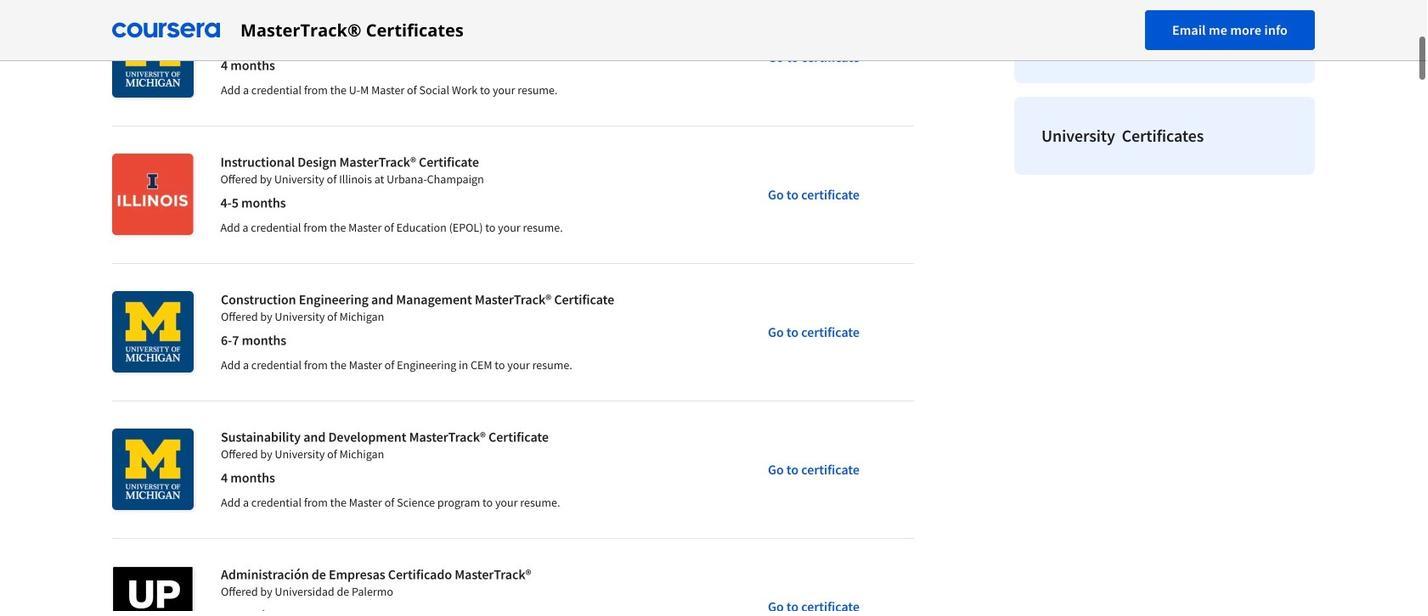 Task type: locate. For each thing, give the bounding box(es) containing it.
2 vertical spatial university of michigan image
[[112, 429, 194, 511]]

university of michigan image
[[112, 16, 194, 98], [112, 291, 194, 373], [112, 429, 194, 511]]

1 vertical spatial university of michigan image
[[112, 291, 194, 373]]

university of illinois at urbana-champaign image
[[112, 154, 193, 235]]

0 vertical spatial university of michigan image
[[112, 16, 194, 98]]

coursera image
[[112, 17, 220, 44]]

2 university of michigan image from the top
[[112, 291, 194, 373]]

list
[[1008, 0, 1322, 182]]

universidad de palermo image
[[112, 567, 194, 612]]



Task type: describe. For each thing, give the bounding box(es) containing it.
3 university of michigan image from the top
[[112, 429, 194, 511]]

1 university of michigan image from the top
[[112, 16, 194, 98]]



Task type: vqa. For each thing, say whether or not it's contained in the screenshot.
the language
no



